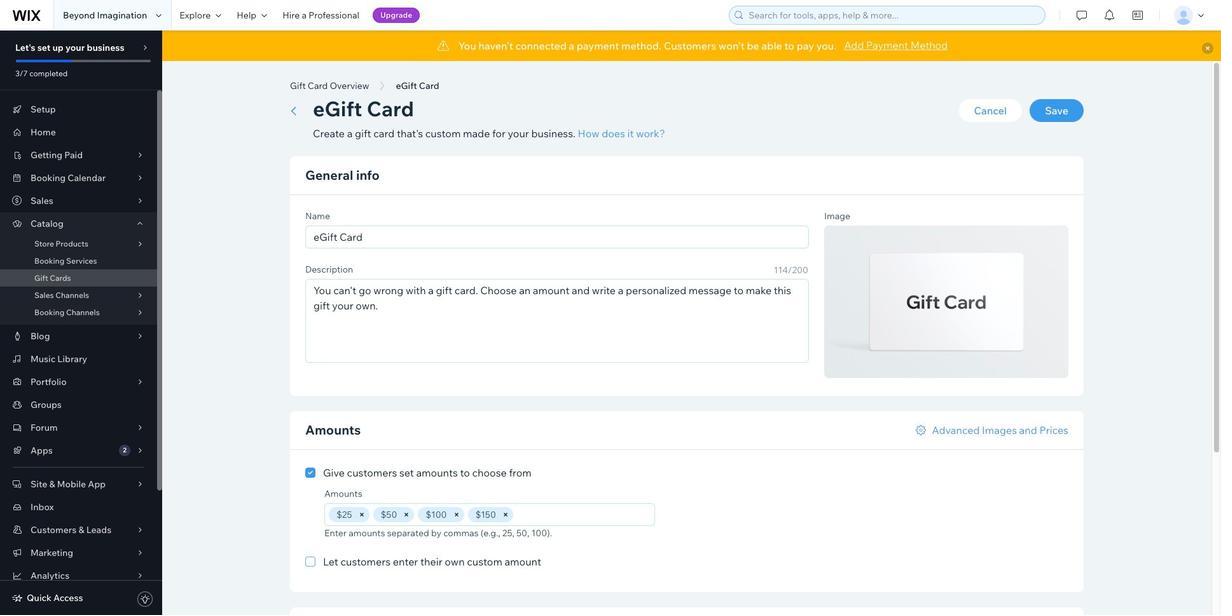 Task type: describe. For each thing, give the bounding box(es) containing it.
e.g., eGift Card field
[[310, 226, 805, 248]]



Task type: locate. For each thing, give the bounding box(es) containing it.
Search for tools, apps, help & more... field
[[745, 6, 1042, 24]]

None text field
[[306, 280, 809, 363]]

None field
[[517, 505, 651, 526]]

None checkbox
[[305, 466, 532, 481], [305, 555, 541, 570], [305, 466, 532, 481], [305, 555, 541, 570]]

alert
[[162, 31, 1222, 61]]

sidebar element
[[0, 31, 162, 616]]



Task type: vqa. For each thing, say whether or not it's contained in the screenshot.
e.g., eGift Card field
yes



